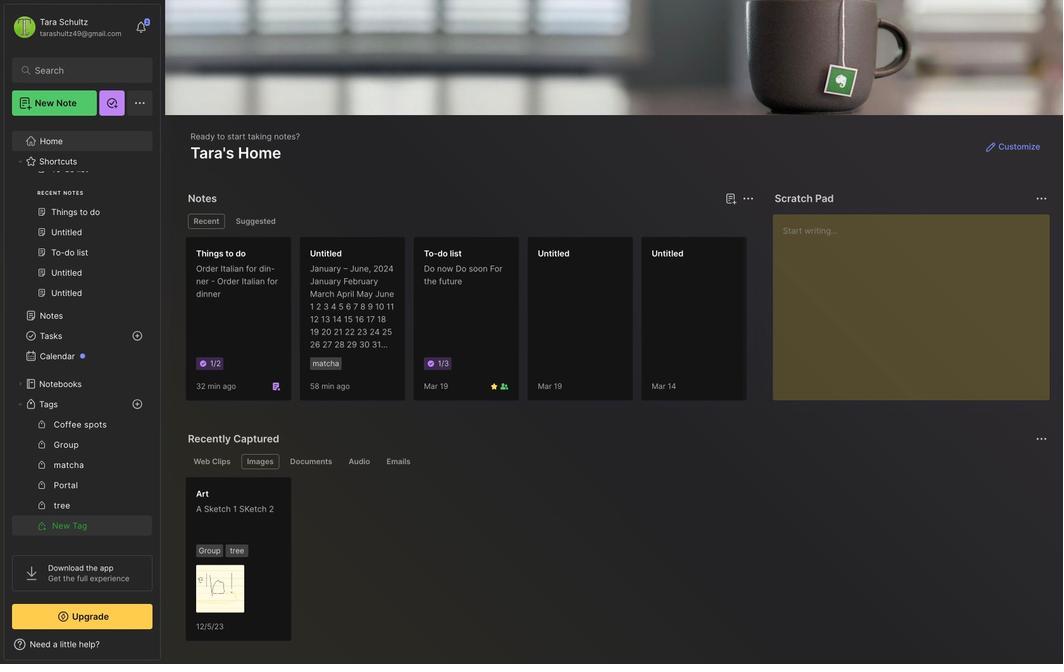Task type: locate. For each thing, give the bounding box(es) containing it.
1 vertical spatial group
[[12, 415, 152, 536]]

main element
[[0, 0, 165, 665]]

tab list
[[188, 214, 752, 229], [188, 454, 1046, 470]]

0 vertical spatial more actions image
[[1034, 191, 1049, 206]]

tree
[[4, 123, 160, 584]]

1 more actions image from the top
[[1034, 191, 1049, 206]]

0 vertical spatial group
[[12, 159, 152, 311]]

more actions image
[[1034, 191, 1049, 206], [1034, 432, 1049, 447]]

tab
[[188, 214, 225, 229], [230, 214, 281, 229], [188, 454, 236, 470], [241, 454, 279, 470], [285, 454, 338, 470], [343, 454, 376, 470], [381, 454, 416, 470]]

group
[[12, 159, 152, 311], [12, 415, 152, 536]]

none search field inside main element
[[35, 63, 136, 78]]

None search field
[[35, 63, 136, 78]]

tree inside main element
[[4, 123, 160, 584]]

row group
[[185, 237, 1063, 409]]

2 group from the top
[[12, 415, 152, 536]]

More actions field
[[740, 190, 757, 208], [1033, 190, 1051, 208], [1033, 430, 1051, 448]]

0 vertical spatial tab list
[[188, 214, 752, 229]]

1 vertical spatial more actions image
[[1034, 432, 1049, 447]]

1 vertical spatial tab list
[[188, 454, 1046, 470]]

1 tab list from the top
[[188, 214, 752, 229]]



Task type: vqa. For each thing, say whether or not it's contained in the screenshot.
group
yes



Task type: describe. For each thing, give the bounding box(es) containing it.
WHAT'S NEW field
[[4, 635, 160, 655]]

Account field
[[12, 15, 121, 40]]

expand tags image
[[16, 401, 24, 408]]

2 tab list from the top
[[188, 454, 1046, 470]]

thumbnail image
[[196, 565, 244, 613]]

1 group from the top
[[12, 159, 152, 311]]

expand notebooks image
[[16, 380, 24, 388]]

Search text field
[[35, 65, 136, 77]]

Start writing… text field
[[783, 215, 1049, 391]]

click to collapse image
[[160, 641, 169, 656]]

more actions image
[[741, 191, 756, 206]]

2 more actions image from the top
[[1034, 432, 1049, 447]]



